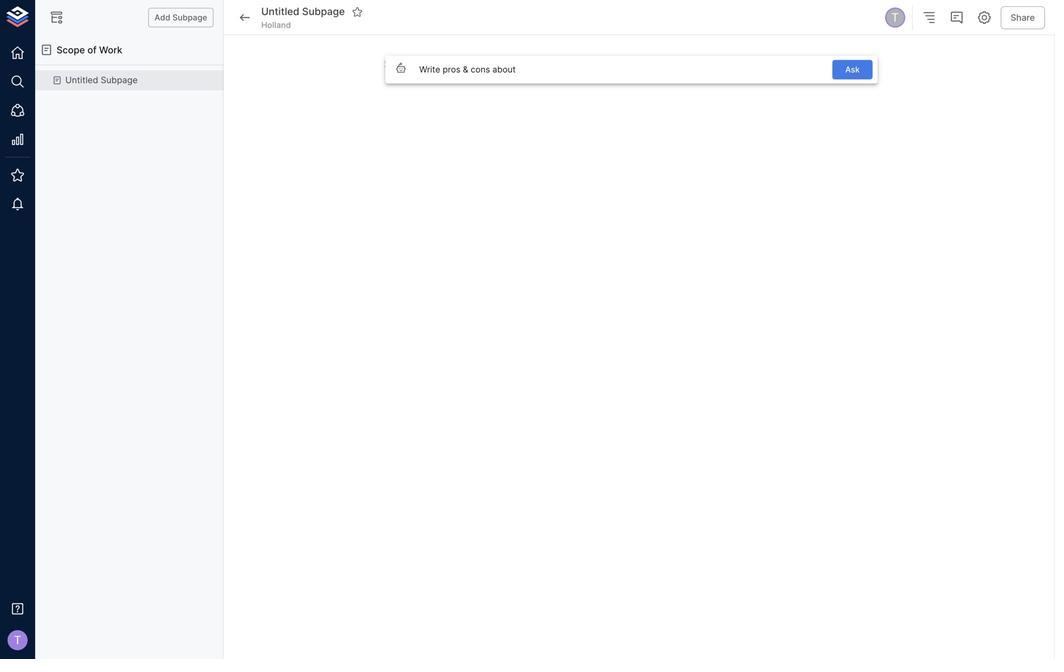 Task type: vqa. For each thing, say whether or not it's contained in the screenshot.
2nd help image from the top
no



Task type: locate. For each thing, give the bounding box(es) containing it.
2 horizontal spatial subpage
[[302, 5, 345, 18]]

untitled subpage
[[261, 5, 345, 18], [65, 75, 138, 86]]

scope of work link
[[35, 35, 224, 65]]

untitled up holland
[[261, 5, 300, 18]]

untitled down scope of work in the top of the page
[[65, 75, 98, 86]]

subpage left the favorite image
[[302, 5, 345, 18]]

subpage right add
[[173, 13, 207, 22]]

subpage
[[302, 5, 345, 18], [173, 13, 207, 22], [101, 75, 138, 86]]

add subpage button
[[148, 8, 214, 27]]

scope
[[57, 44, 85, 56]]

subpage down the work
[[101, 75, 138, 86]]

of
[[87, 44, 97, 56]]

0 horizontal spatial t button
[[4, 627, 31, 655]]

t for the bottom t button
[[14, 634, 21, 648]]

untitled subpage link
[[65, 74, 138, 87]]

1 vertical spatial untitled subpage
[[65, 75, 138, 86]]

ask
[[846, 65, 860, 75]]

untitled
[[261, 5, 300, 18], [65, 75, 98, 86]]

0 vertical spatial t button
[[884, 6, 907, 30]]

0 vertical spatial untitled subpage
[[261, 5, 345, 18]]

1 vertical spatial untitled
[[65, 75, 98, 86]]

0 horizontal spatial untitled
[[65, 75, 98, 86]]

1 vertical spatial t
[[14, 634, 21, 648]]

1 vertical spatial t button
[[4, 627, 31, 655]]

share button
[[1001, 6, 1045, 29]]

add
[[155, 13, 170, 22]]

t button
[[884, 6, 907, 30], [4, 627, 31, 655]]

0 vertical spatial t
[[892, 11, 899, 24]]

subpage for add subpage button
[[173, 13, 207, 22]]

go back image
[[237, 10, 253, 25]]

hide wiki image
[[49, 10, 64, 25]]

untitled subpage up holland
[[261, 5, 345, 18]]

subpage inside button
[[173, 13, 207, 22]]

1 horizontal spatial untitled
[[261, 5, 300, 18]]

holland
[[261, 20, 291, 30]]

0 horizontal spatial t
[[14, 634, 21, 648]]

1 horizontal spatial untitled subpage
[[261, 5, 345, 18]]

work
[[99, 44, 122, 56]]

t for t button to the top
[[892, 11, 899, 24]]

1 horizontal spatial subpage
[[173, 13, 207, 22]]

1 horizontal spatial t button
[[884, 6, 907, 30]]

1 horizontal spatial t
[[892, 11, 899, 24]]

untitled subpage down the work
[[65, 75, 138, 86]]

t
[[892, 11, 899, 24], [14, 634, 21, 648]]

0 horizontal spatial subpage
[[101, 75, 138, 86]]



Task type: describe. For each thing, give the bounding box(es) containing it.
settings image
[[977, 10, 992, 25]]

ask button
[[833, 60, 873, 79]]

table of contents image
[[922, 10, 937, 25]]

0 vertical spatial untitled
[[261, 5, 300, 18]]

scope of work
[[57, 44, 122, 56]]

favorite image
[[352, 6, 363, 18]]

comments image
[[950, 10, 965, 25]]

holland link
[[261, 19, 291, 31]]

share
[[1011, 12, 1035, 23]]

0 horizontal spatial untitled subpage
[[65, 75, 138, 86]]

add subpage
[[155, 13, 207, 22]]

subpage for the untitled subpage link
[[101, 75, 138, 86]]

Ask AI Genius to write anything... text field
[[419, 63, 825, 76]]



